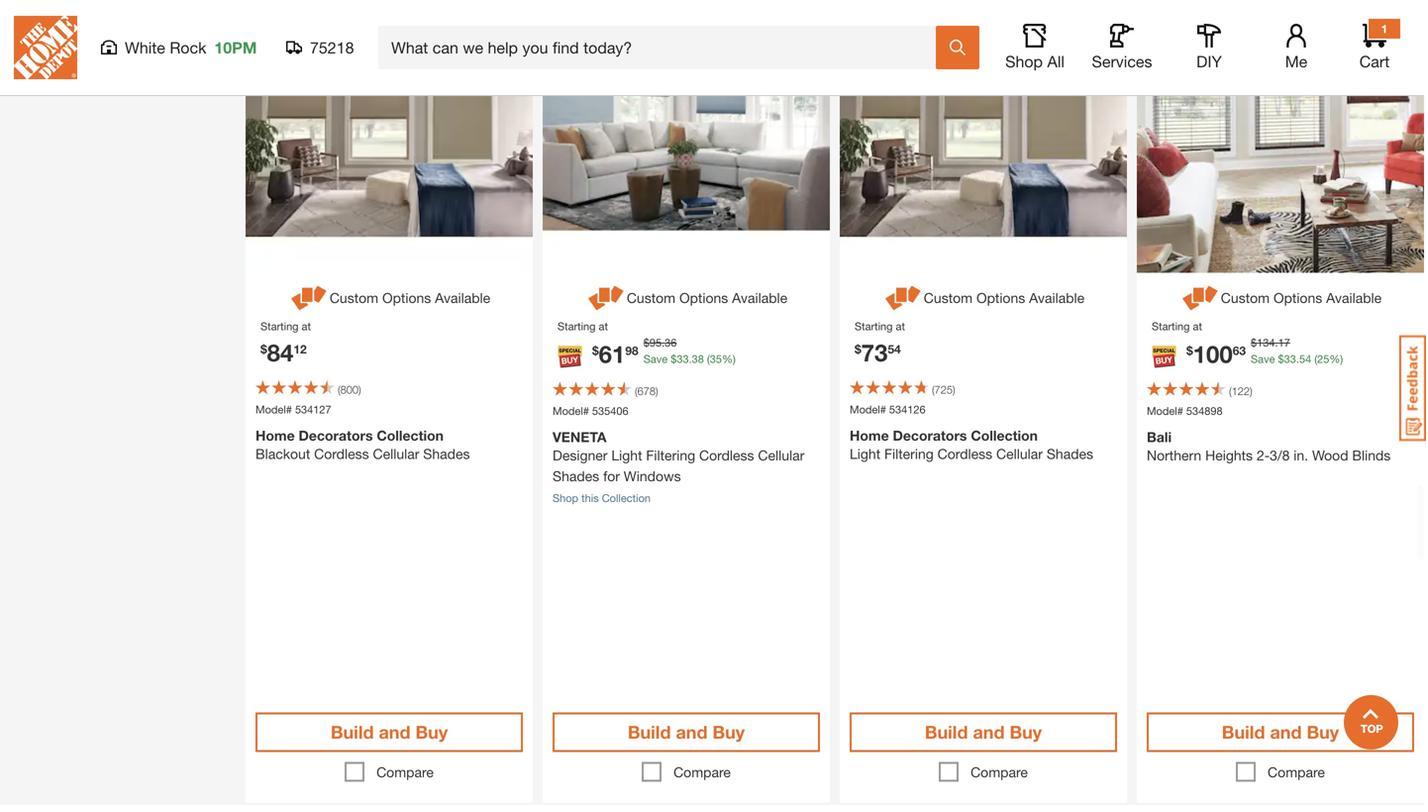 Task type: describe. For each thing, give the bounding box(es) containing it.
save for 61
[[644, 353, 668, 366]]

2 custom options available from the left
[[627, 290, 788, 306]]

) for home decorators collection light filtering cordless cellular shades
[[953, 383, 956, 396]]

more options icon image for bali northern heights 2-3/8 in. wood blinds
[[1180, 283, 1222, 314]]

model# for bali northern heights 2-3/8 in. wood blinds
[[1147, 405, 1184, 418]]

75218
[[310, 38, 354, 57]]

services
[[1092, 52, 1153, 71]]

cellular for veneta designer light filtering cordless cellular shades for windows shop this collection
[[758, 447, 805, 464]]

heights
[[1206, 447, 1254, 464]]

%) for 100
[[1330, 353, 1344, 366]]

( for model# 534898
[[1230, 385, 1232, 398]]

collection for 73
[[971, 428, 1038, 444]]

at inside starting at $ 84 12
[[302, 320, 311, 333]]

shop inside veneta designer light filtering cordless cellular shades for windows shop this collection
[[553, 492, 579, 505]]

build and buy link for model# 534127
[[256, 713, 523, 753]]

534126
[[890, 403, 926, 416]]

diy
[[1197, 52, 1223, 71]]

61
[[599, 340, 626, 368]]

$ 61 98
[[593, 340, 639, 368]]

compare for model# 535406
[[674, 764, 731, 781]]

filtering inside veneta designer light filtering cordless cellular shades for windows shop this collection
[[646, 447, 696, 464]]

bali northern heights 2-3/8 in. wood blinds
[[1147, 429, 1392, 464]]

100
[[1194, 340, 1233, 368]]

build for 534126
[[925, 722, 969, 743]]

( for model# 534126
[[932, 383, 935, 396]]

custom options available for bali northern heights 2-3/8 in. wood blinds
[[1222, 290, 1382, 306]]

starting at $ 73 54
[[855, 320, 906, 367]]

. left 25
[[1297, 353, 1300, 366]]

more options icon image for home decorators collection blackout cordless cellular shades
[[288, 283, 330, 314]]

model# 535406
[[553, 405, 629, 418]]

725
[[935, 383, 953, 396]]

$ right 98
[[644, 336, 650, 349]]

shop all button
[[1004, 24, 1067, 71]]

800
[[341, 383, 359, 396]]

35
[[710, 353, 722, 366]]

build and buy for model# 534127
[[331, 722, 448, 743]]

custom for bali northern heights 2-3/8 in. wood blinds
[[1222, 290, 1270, 306]]

home for 73
[[850, 428, 889, 444]]

( 800 )
[[338, 383, 361, 396]]

shop this collection link
[[553, 492, 651, 505]]

filtering inside home decorators collection light filtering cordless cellular shades
[[885, 446, 934, 462]]

and for model# 534127
[[379, 722, 411, 743]]

build and buy for model# 535406
[[628, 722, 745, 743]]

cart 1
[[1360, 22, 1391, 71]]

3/8
[[1271, 447, 1291, 464]]

122
[[1232, 385, 1251, 398]]

25
[[1318, 353, 1330, 366]]

model# 534898
[[1147, 405, 1223, 418]]

$ inside starting at $ 84 12
[[261, 342, 267, 356]]

services button
[[1091, 24, 1154, 71]]

shop all
[[1006, 52, 1065, 71]]

535406
[[593, 405, 629, 418]]

17
[[1279, 336, 1291, 349]]

95
[[650, 336, 662, 349]]

compare for model# 534127
[[377, 764, 434, 781]]

$ 134 . 17 save $ 33 . 54 ( 25 %)
[[1252, 336, 1344, 366]]

model# 534127
[[256, 403, 332, 416]]

buy for model# 534126
[[1010, 722, 1043, 743]]

blinds
[[1353, 447, 1392, 464]]

veneta designer light filtering cordless cellular shades for windows shop this collection
[[553, 429, 805, 505]]

4 starting from the left
[[1152, 320, 1191, 333]]

) for home decorators collection blackout cordless cellular shades
[[359, 383, 361, 396]]

134
[[1258, 336, 1276, 349]]

. right 98
[[662, 336, 665, 349]]

2 custom from the left
[[627, 290, 676, 306]]

more options icon image for home decorators collection light filtering cordless cellular shades
[[883, 283, 924, 314]]

feedback link image
[[1400, 335, 1427, 442]]

available for home decorators collection light filtering cordless cellular shades
[[1030, 290, 1085, 306]]

. left 35 at the top of the page
[[689, 353, 692, 366]]

home decorators collection light filtering cordless cellular shades
[[850, 428, 1094, 462]]

northern
[[1147, 447, 1202, 464]]

the home depot logo image
[[14, 16, 77, 79]]

options for home decorators collection blackout cordless cellular shades
[[382, 290, 431, 306]]

( 678 )
[[635, 385, 659, 398]]

available for home decorators collection blackout cordless cellular shades
[[435, 290, 491, 306]]

shades inside home decorators collection light filtering cordless cellular shades
[[1047, 446, 1094, 462]]

options for bali northern heights 2-3/8 in. wood blinds
[[1274, 290, 1323, 306]]

2 options from the left
[[680, 290, 729, 306]]

2 at from the left
[[599, 320, 608, 333]]

custom for home decorators collection light filtering cordless cellular shades
[[924, 290, 973, 306]]

( 122 )
[[1230, 385, 1253, 398]]

73
[[862, 338, 888, 367]]

bali
[[1147, 429, 1172, 445]]

model# for home decorators collection blackout cordless cellular shades
[[256, 403, 292, 416]]

cellular inside home decorators collection light filtering cordless cellular shades
[[997, 446, 1043, 462]]

model# for home decorators collection light filtering cordless cellular shades
[[850, 403, 887, 416]]

home decorators collection blackout cordless cellular shades
[[256, 428, 470, 462]]

2 available from the left
[[732, 290, 788, 306]]

designer
[[553, 447, 608, 464]]

starting inside starting at $ 84 12
[[261, 320, 299, 333]]

678
[[638, 385, 656, 398]]

and for model# 535406
[[676, 722, 708, 743]]

1
[[1382, 22, 1389, 36]]

12
[[294, 342, 307, 356]]

build and buy link for model# 535406
[[553, 713, 820, 753]]

northern heights 2-3/8 in. wood blinds image
[[1138, 0, 1425, 273]]

4 buy from the left
[[1307, 722, 1340, 743]]

$ inside starting at $ 73 54
[[855, 342, 862, 356]]

blackout
[[256, 446, 310, 462]]

diy button
[[1178, 24, 1242, 71]]

4 at from the left
[[1194, 320, 1203, 333]]

) for bali northern heights 2-3/8 in. wood blinds
[[1251, 385, 1253, 398]]

What can we help you find today? search field
[[391, 27, 935, 68]]



Task type: vqa. For each thing, say whether or not it's contained in the screenshot.
third Available
yes



Task type: locate. For each thing, give the bounding box(es) containing it.
1 %) from the left
[[722, 353, 736, 366]]

build for 535406
[[628, 722, 671, 743]]

0 horizontal spatial %)
[[722, 353, 736, 366]]

1 horizontal spatial 54
[[1300, 353, 1312, 366]]

4 compare from the left
[[1268, 764, 1326, 781]]

starting at for 100
[[1152, 320, 1203, 333]]

2 33 from the left
[[1285, 353, 1297, 366]]

all
[[1048, 52, 1065, 71]]

54 left 25
[[1300, 353, 1312, 366]]

0 horizontal spatial cellular
[[373, 446, 420, 462]]

1 horizontal spatial home
[[850, 428, 889, 444]]

3 custom from the left
[[924, 290, 973, 306]]

2 more options icon image from the left
[[585, 283, 627, 314]]

light inside home decorators collection light filtering cordless cellular shades
[[850, 446, 881, 462]]

at up 12
[[302, 320, 311, 333]]

collection inside home decorators collection blackout cordless cellular shades
[[377, 428, 444, 444]]

534898
[[1187, 405, 1223, 418]]

at up "534126"
[[896, 320, 906, 333]]

0 horizontal spatial save
[[644, 353, 668, 366]]

10pm
[[214, 38, 257, 57]]

$ left 98
[[593, 344, 599, 358]]

%) inside $ 134 . 17 save $ 33 . 54 ( 25 %)
[[1330, 353, 1344, 366]]

(
[[707, 353, 710, 366], [1315, 353, 1318, 366], [338, 383, 341, 396], [932, 383, 935, 396], [635, 385, 638, 398], [1230, 385, 1232, 398]]

custom options available for home decorators collection blackout cordless cellular shades
[[330, 290, 491, 306]]

for
[[604, 468, 620, 485]]

light inside veneta designer light filtering cordless cellular shades for windows shop this collection
[[612, 447, 643, 464]]

buy for model# 534127
[[416, 722, 448, 743]]

shades for veneta designer light filtering cordless cellular shades for windows shop this collection
[[553, 468, 600, 485]]

starting
[[261, 320, 299, 333], [558, 320, 596, 333], [855, 320, 893, 333], [1152, 320, 1191, 333]]

3 more options icon image from the left
[[883, 283, 924, 314]]

3 buy from the left
[[1010, 722, 1043, 743]]

collection inside veneta designer light filtering cordless cellular shades for windows shop this collection
[[602, 492, 651, 505]]

cart
[[1360, 52, 1391, 71]]

available for bali northern heights 2-3/8 in. wood blinds
[[1327, 290, 1382, 306]]

this
[[582, 492, 599, 505]]

38
[[692, 353, 704, 366]]

3 compare from the left
[[971, 764, 1028, 781]]

cordless down ( 725 )
[[938, 446, 993, 462]]

white
[[125, 38, 165, 57]]

1 build and buy link from the left
[[256, 713, 523, 753]]

cellular inside home decorators collection blackout cordless cellular shades
[[373, 446, 420, 462]]

cordless inside home decorators collection blackout cordless cellular shades
[[314, 446, 369, 462]]

custom options available
[[330, 290, 491, 306], [627, 290, 788, 306], [924, 290, 1085, 306], [1222, 290, 1382, 306]]

and for model# 534126
[[974, 722, 1005, 743]]

2 save from the left
[[1252, 353, 1276, 366]]

rock
[[170, 38, 206, 57]]

534127
[[295, 403, 332, 416]]

4 more options icon image from the left
[[1180, 283, 1222, 314]]

2 horizontal spatial shades
[[1047, 446, 1094, 462]]

decorators down "534126"
[[893, 428, 968, 444]]

collection inside home decorators collection light filtering cordless cellular shades
[[971, 428, 1038, 444]]

shades inside home decorators collection blackout cordless cellular shades
[[423, 446, 470, 462]]

1 horizontal spatial starting at
[[1152, 320, 1203, 333]]

( for model# 535406
[[635, 385, 638, 398]]

33 inside $ 95 . 36 save $ 33 . 38 ( 35 %)
[[677, 353, 689, 366]]

1 compare from the left
[[377, 764, 434, 781]]

( inside $ 134 . 17 save $ 33 . 54 ( 25 %)
[[1315, 353, 1318, 366]]

0 horizontal spatial home
[[256, 428, 295, 444]]

available
[[435, 290, 491, 306], [732, 290, 788, 306], [1030, 290, 1085, 306], [1327, 290, 1382, 306]]

shop
[[1006, 52, 1043, 71], [553, 492, 579, 505]]

save down 134
[[1252, 353, 1276, 366]]

98
[[626, 344, 639, 358]]

cordless inside home decorators collection light filtering cordless cellular shades
[[938, 446, 993, 462]]

veneta
[[553, 429, 607, 445]]

1 horizontal spatial shop
[[1006, 52, 1043, 71]]

. right 63
[[1276, 336, 1279, 349]]

decorators inside home decorators collection blackout cordless cellular shades
[[299, 428, 373, 444]]

starting up $ 100 63
[[1152, 320, 1191, 333]]

custom up the 95
[[627, 290, 676, 306]]

wood
[[1313, 447, 1349, 464]]

starting inside starting at $ 73 54
[[855, 320, 893, 333]]

2 build and buy link from the left
[[553, 713, 820, 753]]

33
[[677, 353, 689, 366], [1285, 353, 1297, 366]]

1 options from the left
[[382, 290, 431, 306]]

light
[[850, 446, 881, 462], [612, 447, 643, 464]]

1 horizontal spatial shades
[[553, 468, 600, 485]]

options
[[382, 290, 431, 306], [680, 290, 729, 306], [977, 290, 1026, 306], [1274, 290, 1323, 306]]

windows
[[624, 468, 681, 485]]

0 horizontal spatial collection
[[377, 428, 444, 444]]

more options icon image up 61
[[585, 283, 627, 314]]

2 %) from the left
[[1330, 353, 1344, 366]]

compare for model# 534126
[[971, 764, 1028, 781]]

2-
[[1257, 447, 1271, 464]]

2 horizontal spatial cordless
[[938, 446, 993, 462]]

2 build from the left
[[628, 722, 671, 743]]

33 down 17
[[1285, 353, 1297, 366]]

more options icon image up starting at $ 73 54
[[883, 283, 924, 314]]

home inside home decorators collection light filtering cordless cellular shades
[[850, 428, 889, 444]]

1 starting from the left
[[261, 320, 299, 333]]

1 horizontal spatial cellular
[[758, 447, 805, 464]]

0 horizontal spatial filtering
[[646, 447, 696, 464]]

me button
[[1265, 24, 1329, 71]]

build
[[331, 722, 374, 743], [628, 722, 671, 743], [925, 722, 969, 743], [1223, 722, 1266, 743]]

custom
[[330, 290, 379, 306], [627, 290, 676, 306], [924, 290, 973, 306], [1222, 290, 1270, 306]]

custom up 725 on the top
[[924, 290, 973, 306]]

cellular
[[373, 446, 420, 462], [997, 446, 1043, 462], [758, 447, 805, 464]]

$ right 63
[[1252, 336, 1258, 349]]

filtering down "534126"
[[885, 446, 934, 462]]

light down model# 534126
[[850, 446, 881, 462]]

home up blackout
[[256, 428, 295, 444]]

3 available from the left
[[1030, 290, 1085, 306]]

0 horizontal spatial decorators
[[299, 428, 373, 444]]

cordless down 534127
[[314, 446, 369, 462]]

shades for home decorators collection blackout cordless cellular shades
[[423, 446, 470, 462]]

33 left 38
[[677, 353, 689, 366]]

model# up bali
[[1147, 405, 1184, 418]]

4 custom from the left
[[1222, 290, 1270, 306]]

4 build and buy from the left
[[1223, 722, 1340, 743]]

%)
[[722, 353, 736, 366], [1330, 353, 1344, 366]]

33 for 61
[[677, 353, 689, 366]]

collection for 84
[[377, 428, 444, 444]]

1 horizontal spatial collection
[[602, 492, 651, 505]]

home
[[256, 428, 295, 444], [850, 428, 889, 444]]

cordless
[[314, 446, 369, 462], [938, 446, 993, 462], [700, 447, 755, 464]]

2 horizontal spatial cellular
[[997, 446, 1043, 462]]

1 vertical spatial shop
[[553, 492, 579, 505]]

save
[[644, 353, 668, 366], [1252, 353, 1276, 366]]

0 horizontal spatial 54
[[888, 342, 901, 356]]

decorators for 73
[[893, 428, 968, 444]]

save inside $ 134 . 17 save $ 33 . 54 ( 25 %)
[[1252, 353, 1276, 366]]

1 save from the left
[[644, 353, 668, 366]]

1 buy from the left
[[416, 722, 448, 743]]

buy for model# 535406
[[713, 722, 745, 743]]

0 horizontal spatial starting at
[[558, 320, 608, 333]]

cellular inside veneta designer light filtering cordless cellular shades for windows shop this collection
[[758, 447, 805, 464]]

build and buy for model# 534126
[[925, 722, 1043, 743]]

33 for 100
[[1285, 353, 1297, 366]]

cordless down 35 at the top of the page
[[700, 447, 755, 464]]

54
[[888, 342, 901, 356], [1300, 353, 1312, 366]]

4 available from the left
[[1327, 290, 1382, 306]]

shop left all
[[1006, 52, 1043, 71]]

2 and from the left
[[676, 722, 708, 743]]

decorators for 84
[[299, 428, 373, 444]]

1 33 from the left
[[677, 353, 689, 366]]

%) left feedback link 'image'
[[1330, 353, 1344, 366]]

$ down 36
[[671, 353, 677, 366]]

starting up '$ 61 98'
[[558, 320, 596, 333]]

build and buy link
[[256, 713, 523, 753], [553, 713, 820, 753], [850, 713, 1118, 753], [1147, 713, 1415, 753]]

1 decorators from the left
[[299, 428, 373, 444]]

$ left 12
[[261, 342, 267, 356]]

starting at
[[558, 320, 608, 333], [1152, 320, 1203, 333]]

$ inside '$ 61 98'
[[593, 344, 599, 358]]

more options icon image up starting at $ 84 12
[[288, 283, 330, 314]]

starting up 73
[[855, 320, 893, 333]]

1 build and buy from the left
[[331, 722, 448, 743]]

model# up veneta
[[553, 405, 589, 418]]

starting at up 61
[[558, 320, 608, 333]]

( inside $ 95 . 36 save $ 33 . 38 ( 35 %)
[[707, 353, 710, 366]]

75218 button
[[286, 38, 355, 57]]

save inside $ 95 . 36 save $ 33 . 38 ( 35 %)
[[644, 353, 668, 366]]

1 horizontal spatial %)
[[1330, 353, 1344, 366]]

save down the 95
[[644, 353, 668, 366]]

63
[[1233, 344, 1247, 358]]

1 build from the left
[[331, 722, 374, 743]]

model#
[[256, 403, 292, 416], [850, 403, 887, 416], [553, 405, 589, 418], [1147, 405, 1184, 418]]

1 horizontal spatial cordless
[[700, 447, 755, 464]]

2 horizontal spatial collection
[[971, 428, 1038, 444]]

1 more options icon image from the left
[[288, 283, 330, 314]]

1 available from the left
[[435, 290, 491, 306]]

home down model# 534126
[[850, 428, 889, 444]]

cordless for home decorators collection blackout cordless cellular shades
[[314, 446, 369, 462]]

model# 534126
[[850, 403, 926, 416]]

build and buy link for model# 534126
[[850, 713, 1118, 753]]

custom up ( 800 )
[[330, 290, 379, 306]]

1 and from the left
[[379, 722, 411, 743]]

and
[[379, 722, 411, 743], [676, 722, 708, 743], [974, 722, 1005, 743], [1271, 722, 1303, 743]]

designer light filtering cordless cellular shades for windows image
[[543, 0, 830, 273]]

$ down 17
[[1279, 353, 1285, 366]]

4 custom options available from the left
[[1222, 290, 1382, 306]]

2 build and buy from the left
[[628, 722, 745, 743]]

1 horizontal spatial decorators
[[893, 428, 968, 444]]

shop inside button
[[1006, 52, 1043, 71]]

shop left this
[[553, 492, 579, 505]]

3 and from the left
[[974, 722, 1005, 743]]

filtering
[[885, 446, 934, 462], [646, 447, 696, 464]]

me
[[1286, 52, 1308, 71]]

in.
[[1294, 447, 1309, 464]]

$ left 63
[[1187, 344, 1194, 358]]

3 build from the left
[[925, 722, 969, 743]]

$ up model# 534126
[[855, 342, 862, 356]]

2 starting from the left
[[558, 320, 596, 333]]

2 buy from the left
[[713, 722, 745, 743]]

1 custom from the left
[[330, 290, 379, 306]]

0 horizontal spatial light
[[612, 447, 643, 464]]

decorators down 534127
[[299, 428, 373, 444]]

%) for 61
[[722, 353, 736, 366]]

model# left "534126"
[[850, 403, 887, 416]]

starting up the '84'
[[261, 320, 299, 333]]

cellular for home decorators collection blackout cordless cellular shades
[[373, 446, 420, 462]]

starting at for 61
[[558, 320, 608, 333]]

54 inside starting at $ 73 54
[[888, 342, 901, 356]]

0 horizontal spatial 33
[[677, 353, 689, 366]]

0 vertical spatial shop
[[1006, 52, 1043, 71]]

white rock 10pm
[[125, 38, 257, 57]]

1 at from the left
[[302, 320, 311, 333]]

at inside starting at $ 73 54
[[896, 320, 906, 333]]

4 and from the left
[[1271, 722, 1303, 743]]

1 horizontal spatial 33
[[1285, 353, 1297, 366]]

light filtering cordless cellular shades image
[[840, 0, 1128, 273]]

1 horizontal spatial save
[[1252, 353, 1276, 366]]

( for model# 534127
[[338, 383, 341, 396]]

blackout cordless cellular shades image
[[246, 0, 533, 273]]

buy
[[416, 722, 448, 743], [713, 722, 745, 743], [1010, 722, 1043, 743], [1307, 722, 1340, 743]]

$
[[644, 336, 650, 349], [1252, 336, 1258, 349], [261, 342, 267, 356], [855, 342, 862, 356], [593, 344, 599, 358], [1187, 344, 1194, 358], [671, 353, 677, 366], [1279, 353, 1285, 366]]

$ 100 63
[[1187, 340, 1247, 368]]

0 horizontal spatial cordless
[[314, 446, 369, 462]]

4 options from the left
[[1274, 290, 1323, 306]]

1 horizontal spatial light
[[850, 446, 881, 462]]

$ 95 . 36 save $ 33 . 38 ( 35 %)
[[644, 336, 736, 366]]

%) inside $ 95 . 36 save $ 33 . 38 ( 35 %)
[[722, 353, 736, 366]]

at
[[302, 320, 311, 333], [599, 320, 608, 333], [896, 320, 906, 333], [1194, 320, 1203, 333]]

cordless inside veneta designer light filtering cordless cellular shades for windows shop this collection
[[700, 447, 755, 464]]

home inside home decorators collection blackout cordless cellular shades
[[256, 428, 295, 444]]

3 starting from the left
[[855, 320, 893, 333]]

light up for
[[612, 447, 643, 464]]

custom up 134
[[1222, 290, 1270, 306]]

.
[[662, 336, 665, 349], [1276, 336, 1279, 349], [689, 353, 692, 366], [1297, 353, 1300, 366]]

1 home from the left
[[256, 428, 295, 444]]

compare
[[377, 764, 434, 781], [674, 764, 731, 781], [971, 764, 1028, 781], [1268, 764, 1326, 781]]

custom options available for home decorators collection light filtering cordless cellular shades
[[924, 290, 1085, 306]]

2 decorators from the left
[[893, 428, 968, 444]]

3 build and buy link from the left
[[850, 713, 1118, 753]]

1 custom options available from the left
[[330, 290, 491, 306]]

)
[[359, 383, 361, 396], [953, 383, 956, 396], [656, 385, 659, 398], [1251, 385, 1253, 398]]

build and buy
[[331, 722, 448, 743], [628, 722, 745, 743], [925, 722, 1043, 743], [1223, 722, 1340, 743]]

filtering up the windows on the bottom left
[[646, 447, 696, 464]]

0 horizontal spatial shop
[[553, 492, 579, 505]]

84
[[267, 338, 294, 367]]

54 up model# 534126
[[888, 342, 901, 356]]

0 horizontal spatial shades
[[423, 446, 470, 462]]

starting at up 100 at the right top of the page
[[1152, 320, 1203, 333]]

3 build and buy from the left
[[925, 722, 1043, 743]]

at up 61
[[599, 320, 608, 333]]

cordless for veneta designer light filtering cordless cellular shades for windows shop this collection
[[700, 447, 755, 464]]

%) right 38
[[722, 353, 736, 366]]

$ inside $ 100 63
[[1187, 344, 1194, 358]]

collection
[[377, 428, 444, 444], [971, 428, 1038, 444], [602, 492, 651, 505]]

at up 100 at the right top of the page
[[1194, 320, 1203, 333]]

decorators
[[299, 428, 373, 444], [893, 428, 968, 444]]

4 build and buy link from the left
[[1147, 713, 1415, 753]]

1 horizontal spatial filtering
[[885, 446, 934, 462]]

( 725 )
[[932, 383, 956, 396]]

shades inside veneta designer light filtering cordless cellular shades for windows shop this collection
[[553, 468, 600, 485]]

3 options from the left
[[977, 290, 1026, 306]]

3 at from the left
[[896, 320, 906, 333]]

starting at $ 84 12
[[261, 320, 311, 367]]

save for 100
[[1252, 353, 1276, 366]]

custom for home decorators collection blackout cordless cellular shades
[[330, 290, 379, 306]]

2 compare from the left
[[674, 764, 731, 781]]

1 starting at from the left
[[558, 320, 608, 333]]

2 home from the left
[[850, 428, 889, 444]]

build for 534127
[[331, 722, 374, 743]]

36
[[665, 336, 677, 349]]

4 build from the left
[[1223, 722, 1266, 743]]

2 starting at from the left
[[1152, 320, 1203, 333]]

options for home decorators collection light filtering cordless cellular shades
[[977, 290, 1026, 306]]

33 inside $ 134 . 17 save $ 33 . 54 ( 25 %)
[[1285, 353, 1297, 366]]

shades
[[423, 446, 470, 462], [1047, 446, 1094, 462], [553, 468, 600, 485]]

model# left 534127
[[256, 403, 292, 416]]

more options icon image
[[288, 283, 330, 314], [585, 283, 627, 314], [883, 283, 924, 314], [1180, 283, 1222, 314]]

more options icon image up 100 at the right top of the page
[[1180, 283, 1222, 314]]

3 custom options available from the left
[[924, 290, 1085, 306]]

54 inside $ 134 . 17 save $ 33 . 54 ( 25 %)
[[1300, 353, 1312, 366]]

decorators inside home decorators collection light filtering cordless cellular shades
[[893, 428, 968, 444]]

home for 84
[[256, 428, 295, 444]]



